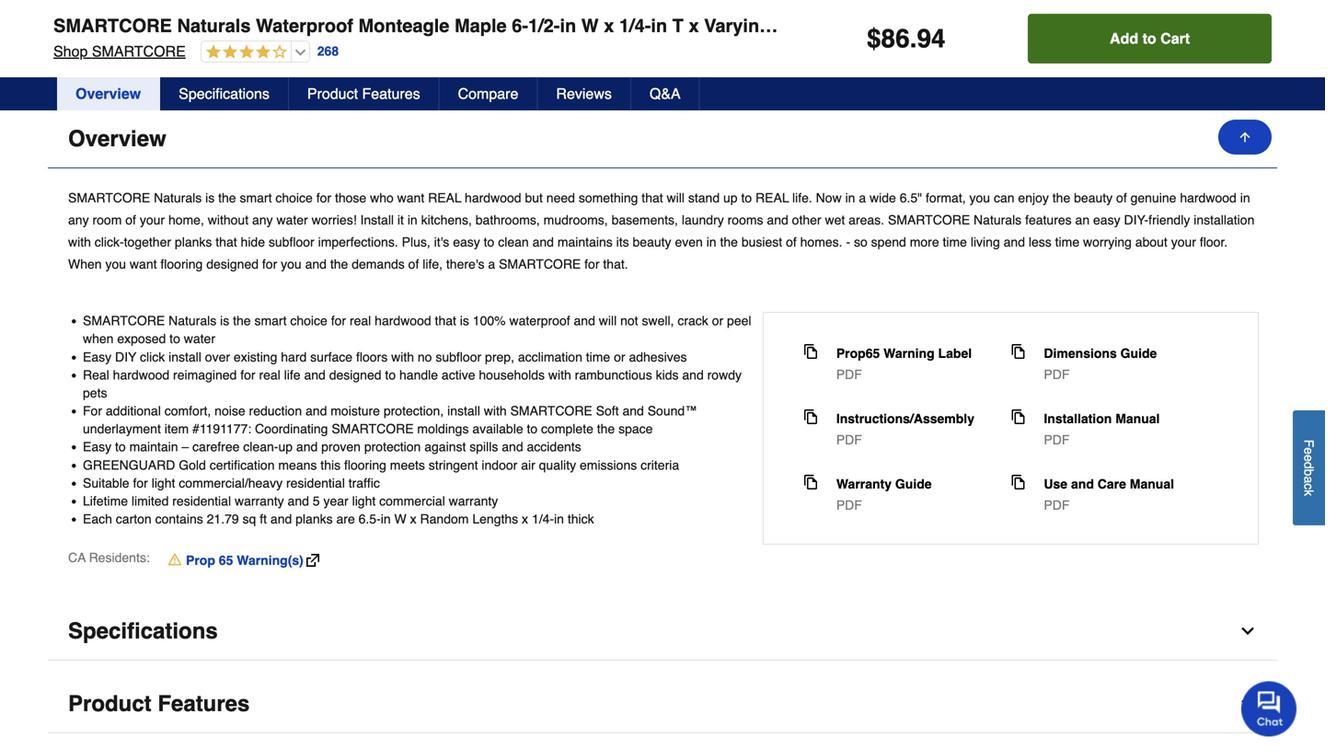 Task type: describe. For each thing, give the bounding box(es) containing it.
floors
[[356, 350, 388, 364]]

carefree
[[192, 440, 240, 455]]

compare
[[458, 85, 519, 102]]

reimagined
[[173, 368, 237, 382]]

#1191177:
[[192, 422, 251, 436]]

shop smartcore
[[53, 43, 186, 60]]

chevron down image for specifications
[[1239, 622, 1258, 641]]

document image for installation
[[1011, 410, 1026, 424]]

together
[[124, 235, 171, 250]]

spills
[[470, 440, 498, 455]]

use and care manual link
[[1044, 475, 1175, 493]]

subfloor inside smartcore naturals is the smart choice for real hardwood that is 100% waterproof and will not swell, crack or peel when exposed to water easy diy click install over existing hard surface floors with no subfloor prep, acclimation time or adhesives real hardwood reimagined for real life and designed to handle active households with rambunctious kids and rowdy pets for additional comfort, noise reduction and moisture protection, install with smartcore soft and sound™ underlayment item #1191177: coordinating smartcore moldings available to complete the space easy to maintain – carefree clean-up and proven protection against spills and accidents greenguard gold certification means this flooring meets stringent indoor air quality emissions criteria suitable for light commercial/heavy residential traffic lifetime limited residential warranty and 5 year light commercial warranty each carton contains 21.79 sq ft and planks are 6.5-in w x random lengths x 1/4-in thick
[[436, 350, 482, 364]]

prop 65 warning(s)
[[186, 553, 304, 568]]

1 horizontal spatial beauty
[[1074, 191, 1113, 205]]

overview button down q&a button
[[48, 111, 1278, 169]]

1 vertical spatial product features
[[68, 692, 250, 717]]

lifetime
[[83, 494, 128, 509]]

manual inside installation manual pdf
[[1116, 412, 1160, 426]]

pdf inside the warranty guide pdf
[[837, 498, 862, 513]]

0 horizontal spatial features
[[158, 692, 250, 717]]

smart for water
[[240, 191, 272, 205]]

0 horizontal spatial product
[[68, 692, 152, 717]]

advertisement region
[[48, 0, 1278, 103]]

over
[[205, 350, 230, 364]]

add to cart
[[1110, 30, 1190, 47]]

hardwood down click
[[113, 368, 170, 382]]

greenguard
[[83, 458, 175, 473]]

w inside smartcore naturals is the smart choice for real hardwood that is 100% waterproof and will not swell, crack or peel when exposed to water easy diy click install over existing hard surface floors with no subfloor prep, acclimation time or adhesives real hardwood reimagined for real life and designed to handle active households with rambunctious kids and rowdy pets for additional comfort, noise reduction and moisture protection, install with smartcore soft and sound™ underlayment item #1191177: coordinating smartcore moldings available to complete the space easy to maintain – carefree clean-up and proven protection against spills and accidents greenguard gold certification means this flooring meets stringent indoor air quality emissions criteria suitable for light commercial/heavy residential traffic lifetime limited residential warranty and 5 year light commercial warranty each carton contains 21.79 sq ft and planks are 6.5-in w x random lengths x 1/4-in thick
[[395, 512, 407, 527]]

cart
[[1161, 30, 1190, 47]]

of up diy- at the top right of page
[[1117, 191, 1127, 205]]

for
[[83, 404, 102, 418]]

year
[[324, 494, 349, 509]]

for up surface
[[331, 314, 346, 328]]

document image for use
[[1011, 475, 1026, 490]]

1 waterproof from the left
[[256, 15, 353, 36]]

moldings
[[417, 422, 469, 436]]

1 vertical spatial residential
[[172, 494, 231, 509]]

item
[[165, 422, 189, 436]]

spend
[[871, 235, 907, 250]]

0 vertical spatial product features
[[307, 85, 420, 102]]

hardwood up installation
[[1180, 191, 1237, 205]]

of down other
[[786, 235, 797, 250]]

naturals for smartcore naturals is the smart choice for those who want real hardwood but need something that will stand up to real life. now in a wide 6.5" format, you can enjoy the beauty of genuine hardwood in any room of your home, without any water worries! install it in kitchens, bathrooms, mudrooms, basements, laundry rooms and other wet areas. smartcore naturals features an easy diy-friendly installation with click-together planks that hide subfloor imperfections. plus, it's easy to clean and maintains its beauty even in the busiest of homes. - so spend more time living and less time worrying about your floor. when you want flooring designed for you and the demands of life, there's a smartcore for that.
[[154, 191, 202, 205]]

instructions/assembly pdf
[[837, 412, 975, 447]]

demands
[[352, 257, 405, 272]]

stringent
[[429, 458, 478, 473]]

there's
[[446, 257, 485, 272]]

1 vertical spatial beauty
[[633, 235, 672, 250]]

room
[[92, 213, 122, 227]]

and right life
[[304, 368, 326, 382]]

smartcore down the "moisture"
[[332, 422, 414, 436]]

2 horizontal spatial that
[[642, 191, 663, 205]]

more
[[910, 235, 940, 250]]

use and care manual pdf
[[1044, 477, 1175, 513]]

86
[[882, 24, 910, 53]]

features
[[1026, 213, 1072, 227]]

and right 'ft'
[[271, 512, 292, 527]]

handle
[[400, 368, 438, 382]]

and up coordinating
[[306, 404, 327, 418]]

enjoy
[[1019, 191, 1049, 205]]

for down existing
[[240, 368, 256, 382]]

1 any from the left
[[68, 213, 89, 227]]

to up 'rooms'
[[742, 191, 752, 205]]

time inside smartcore naturals is the smart choice for real hardwood that is 100% waterproof and will not swell, crack or peel when exposed to water easy diy click install over existing hard surface floors with no subfloor prep, acclimation time or adhesives real hardwood reimagined for real life and designed to handle active households with rambunctious kids and rowdy pets for additional comfort, noise reduction and moisture protection, install with smartcore soft and sound™ underlayment item #1191177: coordinating smartcore moldings available to complete the space easy to maintain – carefree clean-up and proven protection against spills and accidents greenguard gold certification means this flooring meets stringent indoor air quality emissions criteria suitable for light commercial/heavy residential traffic lifetime limited residential warranty and 5 year light commercial warranty each carton contains 21.79 sq ft and planks are 6.5-in w x random lengths x 1/4-in thick
[[586, 350, 611, 364]]

and right kids
[[683, 368, 704, 382]]

0 vertical spatial a
[[859, 191, 866, 205]]

installation
[[1044, 412, 1112, 426]]

2 any from the left
[[252, 213, 273, 227]]

reviews button
[[538, 77, 631, 110]]

0 vertical spatial specifications button
[[160, 77, 289, 110]]

$ 86 . 94
[[867, 24, 946, 53]]

random
[[420, 512, 469, 527]]

will inside smartcore naturals is the smart choice for real hardwood that is 100% waterproof and will not swell, crack or peel when exposed to water easy diy click install over existing hard surface floors with no subfloor prep, acclimation time or adhesives real hardwood reimagined for real life and designed to handle active households with rambunctious kids and rowdy pets for additional comfort, noise reduction and moisture protection, install with smartcore soft and sound™ underlayment item #1191177: coordinating smartcore moldings available to complete the space easy to maintain – carefree clean-up and proven protection against spills and accidents greenguard gold certification means this flooring meets stringent indoor air quality emissions criteria suitable for light commercial/heavy residential traffic lifetime limited residential warranty and 5 year light commercial warranty each carton contains 21.79 sq ft and planks are 6.5-in w x random lengths x 1/4-in thick
[[599, 314, 617, 328]]

rambunctious
[[575, 368, 652, 382]]

is for reimagined
[[220, 314, 229, 328]]

2 horizontal spatial you
[[970, 191, 991, 205]]

indoor
[[482, 458, 518, 473]]

in right 6-
[[560, 15, 576, 36]]

stand
[[688, 191, 720, 205]]

with down "acclimation"
[[549, 368, 571, 382]]

chevron up image
[[1239, 130, 1258, 148]]

meets
[[390, 458, 425, 473]]

can
[[994, 191, 1015, 205]]

f inside button
[[1302, 440, 1317, 448]]

94
[[917, 24, 946, 53]]

prop
[[186, 553, 215, 568]]

0 vertical spatial residential
[[286, 476, 345, 491]]

click
[[140, 350, 165, 364]]

2 horizontal spatial time
[[1056, 235, 1080, 250]]

21.79
[[207, 512, 239, 527]]

x right t
[[689, 15, 699, 36]]

6.5"
[[900, 191, 923, 205]]

emissions
[[580, 458, 637, 473]]

in right it
[[408, 213, 418, 227]]

those
[[335, 191, 367, 205]]

specifications for bottom specifications button
[[68, 619, 218, 644]]

0 horizontal spatial real
[[259, 368, 281, 382]]

peel
[[727, 314, 752, 328]]

1 warranty from the left
[[235, 494, 284, 509]]

warning(s)
[[237, 553, 304, 568]]

commercial/heavy
[[179, 476, 283, 491]]

x right 1/2-
[[604, 15, 614, 36]]

smartcore naturals is the smart choice for real hardwood that is 100% waterproof and will not swell, crack or peel when exposed to water easy diy click install over existing hard surface floors with no subfloor prep, acclimation time or adhesives real hardwood reimagined for real life and designed to handle active households with rambunctious kids and rowdy pets for additional comfort, noise reduction and moisture protection, install with smartcore soft and sound™ underlayment item #1191177: coordinating smartcore moldings available to complete the space easy to maintain – carefree clean-up and proven protection against spills and accidents greenguard gold certification means this flooring meets stringent indoor air quality emissions criteria suitable for light commercial/heavy residential traffic lifetime limited residential warranty and 5 year light commercial warranty each carton contains 21.79 sq ft and planks are 6.5-in w x random lengths x 1/4-in thick
[[83, 314, 752, 527]]

life
[[284, 368, 301, 382]]

0 vertical spatial install
[[169, 350, 202, 364]]

0 horizontal spatial want
[[130, 257, 157, 272]]

smartcore right shop
[[92, 43, 186, 60]]

.
[[910, 24, 917, 53]]

not
[[621, 314, 638, 328]]

add
[[1110, 30, 1139, 47]]

and left 5
[[288, 494, 309, 509]]

hardwood up 'bathrooms,' at the top of page
[[465, 191, 522, 205]]

clean-
[[243, 440, 278, 455]]

designed inside smartcore naturals is the smart choice for real hardwood that is 100% waterproof and will not swell, crack or peel when exposed to water easy diy click install over existing hard surface floors with no subfloor prep, acclimation time or adhesives real hardwood reimagined for real life and designed to handle active households with rambunctious kids and rowdy pets for additional comfort, noise reduction and moisture protection, install with smartcore soft and sound™ underlayment item #1191177: coordinating smartcore moldings available to complete the space easy to maintain – carefree clean-up and proven protection against spills and accidents greenguard gold certification means this flooring meets stringent indoor air quality emissions criteria suitable for light commercial/heavy residential traffic lifetime limited residential warranty and 5 year light commercial warranty each carton contains 21.79 sq ft and planks are 6.5-in w x random lengths x 1/4-in thick
[[329, 368, 382, 382]]

smartcore up the more
[[888, 213, 970, 227]]

2 warranty from the left
[[449, 494, 498, 509]]

with up available
[[484, 404, 507, 418]]

an
[[1076, 213, 1090, 227]]

active
[[442, 368, 475, 382]]

0 vertical spatial light
[[152, 476, 175, 491]]

q&a
[[650, 85, 681, 102]]

1 horizontal spatial install
[[447, 404, 480, 418]]

no
[[418, 350, 432, 364]]

areas.
[[849, 213, 885, 227]]

smartcore up the shop smartcore at the top
[[53, 15, 172, 36]]

and right clean
[[533, 235, 554, 250]]

prop65
[[837, 346, 880, 361]]

and up space
[[623, 404, 644, 418]]

overview for overview button under the shop smartcore at the top
[[75, 85, 141, 102]]

naturals for smartcore naturals waterproof monteagle maple 6-1/2-in w x 1/4-in t x varying length smooth/traditional waterproof engineered hardwood f
[[177, 15, 251, 36]]

acclimation
[[518, 350, 583, 364]]

x down the commercial
[[410, 512, 417, 527]]

1 e from the top
[[1302, 448, 1317, 455]]

1/2-
[[528, 15, 560, 36]]

1 horizontal spatial time
[[943, 235, 967, 250]]

in right even
[[707, 235, 717, 250]]

6-
[[512, 15, 528, 36]]

coordinating
[[255, 422, 328, 436]]

to up accidents
[[527, 422, 538, 436]]

of right room
[[125, 213, 136, 227]]

in right now
[[846, 191, 856, 205]]

to down floors
[[385, 368, 396, 382]]

floor.
[[1200, 235, 1228, 250]]

0 vertical spatial real
[[350, 314, 371, 328]]

1 horizontal spatial product
[[307, 85, 358, 102]]

65
[[219, 553, 233, 568]]

0 horizontal spatial easy
[[453, 235, 480, 250]]

for up limited
[[133, 476, 148, 491]]

document image for prop65
[[804, 344, 818, 359]]

prop65 warning label link
[[837, 344, 972, 363]]

friendly
[[1149, 213, 1191, 227]]

traffic
[[349, 476, 380, 491]]

in up installation
[[1241, 191, 1251, 205]]

it's
[[434, 235, 450, 250]]

with left no at the left top
[[391, 350, 414, 364]]

guide for warranty guide
[[896, 477, 932, 492]]

2 waterproof from the left
[[1014, 15, 1112, 36]]

1 horizontal spatial easy
[[1094, 213, 1121, 227]]

thick
[[568, 512, 594, 527]]

rowdy
[[708, 368, 742, 382]]

-
[[846, 235, 851, 250]]

available
[[473, 422, 523, 436]]

home,
[[168, 213, 204, 227]]

smartcore up room
[[68, 191, 150, 205]]

1 horizontal spatial w
[[582, 15, 599, 36]]

–
[[182, 440, 189, 455]]

genuine
[[1131, 191, 1177, 205]]

the up features
[[1053, 191, 1071, 205]]

is for any
[[205, 191, 215, 205]]

the up existing
[[233, 314, 251, 328]]

even
[[675, 235, 703, 250]]

to right exposed
[[170, 332, 180, 346]]

certification
[[210, 458, 275, 473]]

the up without in the top of the page
[[218, 191, 236, 205]]

manual inside use and care manual pdf
[[1130, 477, 1175, 492]]

add to cart button
[[1028, 14, 1272, 64]]

for up worries!
[[316, 191, 331, 205]]

flooring inside smartcore naturals is the smart choice for those who want real hardwood but need something that will stand up to real life. now in a wide 6.5" format, you can enjoy the beauty of genuine hardwood in any room of your home, without any water worries! install it in kitchens, bathrooms, mudrooms, basements, laundry rooms and other wet areas. smartcore naturals features an easy diy-friendly installation with click-together planks that hide subfloor imperfections. plus, it's easy to clean and maintains its beauty even in the busiest of homes. - so spend more time living and less time worrying about your floor. when you want flooring designed for you and the demands of life, there's a smartcore for that.
[[161, 257, 203, 272]]

means
[[278, 458, 317, 473]]

1 vertical spatial light
[[352, 494, 376, 509]]

pdf inside installation manual pdf
[[1044, 433, 1070, 447]]

smartcore up exposed
[[83, 314, 165, 328]]

pdf inside use and care manual pdf
[[1044, 498, 1070, 513]]

and up means
[[296, 440, 318, 455]]

in down the commercial
[[381, 512, 391, 527]]

engineered
[[1117, 15, 1217, 36]]

k
[[1302, 490, 1317, 496]]



Task type: vqa. For each thing, say whether or not it's contained in the screenshot.
water within the The Smartcore Naturals Is The Smart Choice For Those Who Want Real Hardwood But Need Something That Will Stand Up To Real Life. Now In A Wide 6.5" Format, You Can Enjoy The Beauty Of Genuine Hardwood In Any Room Of Your Home, Without Any Water Worries! Install It In Kitchens, Bathrooms, Mudrooms, Basements, Laundry Rooms And Other Wet Areas. Smartcore Naturals Features An Easy Diy-Friendly Installation With Click-Together Planks That Hide Subfloor Imperfections. Plus, It'S Easy To Clean And Maintains Its Beauty Even In The Busiest Of Homes. - So Spend More Time Living And Less Time Worrying About Your Floor. When You Want Flooring Designed For You And The Demands Of Life, There'S A Smartcore For That.
yes



Task type: locate. For each thing, give the bounding box(es) containing it.
pdf down dimensions
[[1044, 367, 1070, 382]]

document image
[[804, 344, 818, 359], [804, 410, 818, 424], [1011, 410, 1026, 424]]

in left "thick"
[[554, 512, 564, 527]]

is inside smartcore naturals is the smart choice for those who want real hardwood but need something that will stand up to real life. now in a wide 6.5" format, you can enjoy the beauty of genuine hardwood in any room of your home, without any water worries! install it in kitchens, bathrooms, mudrooms, basements, laundry rooms and other wet areas. smartcore naturals features an easy diy-friendly installation with click-together planks that hide subfloor imperfections. plus, it's easy to clean and maintains its beauty even in the busiest of homes. - so spend more time living and less time worrying about your floor. when you want flooring designed for you and the demands of life, there's a smartcore for that.
[[205, 191, 215, 205]]

beauty
[[1074, 191, 1113, 205], [633, 235, 672, 250]]

2 chevron down image from the top
[[1239, 695, 1258, 714]]

water up over
[[184, 332, 215, 346]]

to down underlayment
[[115, 440, 126, 455]]

guide inside the warranty guide pdf
[[896, 477, 932, 492]]

0 vertical spatial up
[[724, 191, 738, 205]]

planks inside smartcore naturals is the smart choice for real hardwood that is 100% waterproof and will not swell, crack or peel when exposed to water easy diy click install over existing hard surface floors with no subfloor prep, acclimation time or adhesives real hardwood reimagined for real life and designed to handle active households with rambunctious kids and rowdy pets for additional comfort, noise reduction and moisture protection, install with smartcore soft and sound™ underlayment item #1191177: coordinating smartcore moldings available to complete the space easy to maintain – carefree clean-up and proven protection against spills and accidents greenguard gold certification means this flooring meets stringent indoor air quality emissions criteria suitable for light commercial/heavy residential traffic lifetime limited residential warranty and 5 year light commercial warranty each carton contains 21.79 sq ft and planks are 6.5-in w x random lengths x 1/4-in thick
[[296, 512, 333, 527]]

0 vertical spatial planks
[[175, 235, 212, 250]]

naturals up home,
[[154, 191, 202, 205]]

1 vertical spatial guide
[[896, 477, 932, 492]]

overview for overview button underneath q&a button
[[68, 126, 166, 151]]

1 vertical spatial features
[[158, 692, 250, 717]]

overview button
[[57, 77, 160, 110], [48, 111, 1278, 169]]

1 vertical spatial overview
[[68, 126, 166, 151]]

1 horizontal spatial warranty
[[449, 494, 498, 509]]

warranty
[[837, 477, 892, 492]]

1 vertical spatial subfloor
[[436, 350, 482, 364]]

instructions/assembly link
[[837, 410, 975, 428]]

overview down the shop smartcore at the top
[[75, 85, 141, 102]]

care
[[1098, 477, 1127, 492]]

1 horizontal spatial a
[[859, 191, 866, 205]]

0 horizontal spatial subfloor
[[269, 235, 315, 250]]

that up basements,
[[642, 191, 663, 205]]

and right use on the bottom right
[[1072, 477, 1094, 492]]

is
[[205, 191, 215, 205], [220, 314, 229, 328], [460, 314, 469, 328]]

water inside smartcore naturals is the smart choice for those who want real hardwood but need something that will stand up to real life. now in a wide 6.5" format, you can enjoy the beauty of genuine hardwood in any room of your home, without any water worries! install it in kitchens, bathrooms, mudrooms, basements, laundry rooms and other wet areas. smartcore naturals features an easy diy-friendly installation with click-together planks that hide subfloor imperfections. plus, it's easy to clean and maintains its beauty even in the busiest of homes. - so spend more time living and less time worrying about your floor. when you want flooring designed for you and the demands of life, there's a smartcore for that.
[[277, 213, 308, 227]]

1 vertical spatial water
[[184, 332, 215, 346]]

1 vertical spatial manual
[[1130, 477, 1175, 492]]

pdf down use on the bottom right
[[1044, 498, 1070, 513]]

x right lengths at the bottom
[[522, 512, 528, 527]]

worrying
[[1084, 235, 1132, 250]]

0 vertical spatial your
[[140, 213, 165, 227]]

and left not
[[574, 314, 596, 328]]

rooms
[[728, 213, 764, 227]]

1 horizontal spatial or
[[712, 314, 724, 328]]

that
[[642, 191, 663, 205], [216, 235, 237, 250], [435, 314, 457, 328]]

hardwood
[[1222, 15, 1312, 36]]

to left clean
[[484, 235, 495, 250]]

planks down 5
[[296, 512, 333, 527]]

chevron down image inside the product features button
[[1239, 695, 1258, 714]]

manual right the care
[[1130, 477, 1175, 492]]

time right the more
[[943, 235, 967, 250]]

and up indoor on the bottom left of the page
[[502, 440, 523, 455]]

1 horizontal spatial 1/4-
[[619, 15, 651, 36]]

1 vertical spatial specifications button
[[48, 603, 1278, 661]]

water
[[277, 213, 308, 227], [184, 332, 215, 346]]

2 horizontal spatial a
[[1302, 476, 1317, 483]]

arrow up image
[[1238, 130, 1253, 145]]

smartcore naturals waterproof monteagle maple 6-1/2-in w x 1/4-in t x varying length smooth/traditional waterproof engineered hardwood f
[[53, 15, 1326, 36]]

want up it
[[397, 191, 425, 205]]

crack
[[678, 314, 709, 328]]

1 horizontal spatial waterproof
[[1014, 15, 1112, 36]]

0 horizontal spatial residential
[[172, 494, 231, 509]]

0 vertical spatial choice
[[276, 191, 313, 205]]

0 vertical spatial product features button
[[289, 77, 440, 110]]

that down without in the top of the page
[[216, 235, 237, 250]]

pdf inside instructions/assembly pdf
[[837, 433, 862, 447]]

light up limited
[[152, 476, 175, 491]]

smart for for
[[255, 314, 287, 328]]

specifications
[[179, 85, 270, 102], [68, 619, 218, 644]]

overview up room
[[68, 126, 166, 151]]

pdf down installation
[[1044, 433, 1070, 447]]

bathrooms,
[[476, 213, 540, 227]]

1 vertical spatial specifications
[[68, 619, 218, 644]]

1 vertical spatial smart
[[255, 314, 287, 328]]

in left t
[[651, 15, 668, 36]]

1 vertical spatial chevron down image
[[1239, 695, 1258, 714]]

chat invite button image
[[1242, 681, 1298, 737]]

0 horizontal spatial up
[[278, 440, 293, 455]]

w right 1/2-
[[582, 15, 599, 36]]

criteria
[[641, 458, 680, 473]]

e up b
[[1302, 455, 1317, 462]]

kitchens,
[[421, 213, 472, 227]]

up
[[724, 191, 738, 205], [278, 440, 293, 455]]

2 e from the top
[[1302, 455, 1317, 462]]

a right there's
[[488, 257, 495, 272]]

smart inside smartcore naturals is the smart choice for real hardwood that is 100% waterproof and will not swell, crack or peel when exposed to water easy diy click install over existing hard surface floors with no subfloor prep, acclimation time or adhesives real hardwood reimagined for real life and designed to handle active households with rambunctious kids and rowdy pets for additional comfort, noise reduction and moisture protection, install with smartcore soft and sound™ underlayment item #1191177: coordinating smartcore moldings available to complete the space easy to maintain – carefree clean-up and proven protection against spills and accidents greenguard gold certification means this flooring meets stringent indoor air quality emissions criteria suitable for light commercial/heavy residential traffic lifetime limited residential warranty and 5 year light commercial warranty each carton contains 21.79 sq ft and planks are 6.5-in w x random lengths x 1/4-in thick
[[255, 314, 287, 328]]

1 vertical spatial planks
[[296, 512, 333, 527]]

hide
[[241, 235, 265, 250]]

install up reimagined
[[169, 350, 202, 364]]

0 horizontal spatial that
[[216, 235, 237, 250]]

0 horizontal spatial planks
[[175, 235, 212, 250]]

0 horizontal spatial or
[[614, 350, 626, 364]]

0 vertical spatial guide
[[1121, 346, 1157, 361]]

1 horizontal spatial designed
[[329, 368, 382, 382]]

document image for instructions/assembly
[[804, 410, 818, 424]]

to inside button
[[1143, 30, 1157, 47]]

1 vertical spatial your
[[1172, 235, 1197, 250]]

document image
[[1011, 344, 1026, 359], [804, 475, 818, 490], [1011, 475, 1026, 490]]

water inside smartcore naturals is the smart choice for real hardwood that is 100% waterproof and will not swell, crack or peel when exposed to water easy diy click install over existing hard surface floors with no subfloor prep, acclimation time or adhesives real hardwood reimagined for real life and designed to handle active households with rambunctious kids and rowdy pets for additional comfort, noise reduction and moisture protection, install with smartcore soft and sound™ underlayment item #1191177: coordinating smartcore moldings available to complete the space easy to maintain – carefree clean-up and proven protection against spills and accidents greenguard gold certification means this flooring meets stringent indoor air quality emissions criteria suitable for light commercial/heavy residential traffic lifetime limited residential warranty and 5 year light commercial warranty each carton contains 21.79 sq ft and planks are 6.5-in w x random lengths x 1/4-in thick
[[184, 332, 215, 346]]

label
[[939, 346, 972, 361]]

0 vertical spatial smart
[[240, 191, 272, 205]]

0 horizontal spatial your
[[140, 213, 165, 227]]

choice
[[276, 191, 313, 205], [290, 314, 328, 328]]

living
[[971, 235, 1000, 250]]

the down 'rooms'
[[720, 235, 738, 250]]

need
[[547, 191, 575, 205]]

smart inside smartcore naturals is the smart choice for those who want real hardwood but need something that will stand up to real life. now in a wide 6.5" format, you can enjoy the beauty of genuine hardwood in any room of your home, without any water worries! install it in kitchens, bathrooms, mudrooms, basements, laundry rooms and other wet areas. smartcore naturals features an easy diy-friendly installation with click-together planks that hide subfloor imperfections. plus, it's easy to clean and maintains its beauty even in the busiest of homes. - so spend more time living and less time worrying about your floor. when you want flooring designed for you and the demands of life, there's a smartcore for that.
[[240, 191, 272, 205]]

document image left dimensions
[[1011, 344, 1026, 359]]

accidents
[[527, 440, 581, 455]]

subfloor
[[269, 235, 315, 250], [436, 350, 482, 364]]

proven
[[321, 440, 361, 455]]

chevron down image inside specifications button
[[1239, 622, 1258, 641]]

planks
[[175, 235, 212, 250], [296, 512, 333, 527]]

ft
[[260, 512, 267, 527]]

0 horizontal spatial will
[[599, 314, 617, 328]]

smart up existing
[[255, 314, 287, 328]]

warning image
[[168, 553, 181, 567]]

about
[[1136, 235, 1168, 250]]

imperfections.
[[318, 235, 398, 250]]

0 vertical spatial overview
[[75, 85, 141, 102]]

1/4- inside smartcore naturals is the smart choice for real hardwood that is 100% waterproof and will not swell, crack or peel when exposed to water easy diy click install over existing hard surface floors with no subfloor prep, acclimation time or adhesives real hardwood reimagined for real life and designed to handle active households with rambunctious kids and rowdy pets for additional comfort, noise reduction and moisture protection, install with smartcore soft and sound™ underlayment item #1191177: coordinating smartcore moldings available to complete the space easy to maintain – carefree clean-up and proven protection against spills and accidents greenguard gold certification means this flooring meets stringent indoor air quality emissions criteria suitable for light commercial/heavy residential traffic lifetime limited residential warranty and 5 year light commercial warranty each carton contains 21.79 sq ft and planks are 6.5-in w x random lengths x 1/4-in thick
[[532, 512, 554, 527]]

0 horizontal spatial is
[[205, 191, 215, 205]]

any
[[68, 213, 89, 227], [252, 213, 273, 227]]

compare button
[[440, 77, 538, 110]]

reviews
[[556, 85, 612, 102]]

beauty up an
[[1074, 191, 1113, 205]]

overview
[[75, 85, 141, 102], [68, 126, 166, 151]]

this
[[321, 458, 341, 473]]

0 vertical spatial features
[[362, 85, 420, 102]]

0 vertical spatial or
[[712, 314, 724, 328]]

0 horizontal spatial any
[[68, 213, 89, 227]]

1 vertical spatial product features button
[[48, 676, 1278, 734]]

document image left use on the bottom right
[[1011, 475, 1026, 490]]

install
[[169, 350, 202, 364], [447, 404, 480, 418]]

it
[[398, 213, 404, 227]]

pdf inside dimensions guide pdf
[[1044, 367, 1070, 382]]

basements,
[[612, 213, 678, 227]]

1 chevron down image from the top
[[1239, 622, 1258, 641]]

f up d in the bottom of the page
[[1302, 440, 1317, 448]]

document image for warranty
[[804, 475, 818, 490]]

guide right warranty
[[896, 477, 932, 492]]

contains
[[155, 512, 203, 527]]

manual right installation
[[1116, 412, 1160, 426]]

easy up real
[[83, 350, 112, 364]]

up inside smartcore naturals is the smart choice for those who want real hardwood but need something that will stand up to real life. now in a wide 6.5" format, you can enjoy the beauty of genuine hardwood in any room of your home, without any water worries! install it in kitchens, bathrooms, mudrooms, basements, laundry rooms and other wet areas. smartcore naturals features an easy diy-friendly installation with click-together planks that hide subfloor imperfections. plus, it's easy to clean and maintains its beauty even in the busiest of homes. - so spend more time living and less time worrying about your floor. when you want flooring designed for you and the demands of life, there's a smartcore for that.
[[724, 191, 738, 205]]

choice for those
[[276, 191, 313, 205]]

0 vertical spatial subfloor
[[269, 235, 315, 250]]

naturals down can
[[974, 213, 1022, 227]]

2 vertical spatial that
[[435, 314, 457, 328]]

1 vertical spatial will
[[599, 314, 617, 328]]

you
[[970, 191, 991, 205], [105, 257, 126, 272], [281, 257, 302, 272]]

residential up 5
[[286, 476, 345, 491]]

1 horizontal spatial flooring
[[344, 458, 387, 473]]

1 vertical spatial f
[[1302, 440, 1317, 448]]

install
[[360, 213, 394, 227]]

time up the rambunctious
[[586, 350, 611, 364]]

the
[[218, 191, 236, 205], [1053, 191, 1071, 205], [720, 235, 738, 250], [330, 257, 348, 272], [233, 314, 251, 328], [597, 422, 615, 436]]

installation
[[1194, 213, 1255, 227]]

1 vertical spatial easy
[[83, 440, 112, 455]]

3.8 stars image
[[201, 44, 287, 61]]

dimensions guide pdf
[[1044, 346, 1157, 382]]

guide right dimensions
[[1121, 346, 1157, 361]]

1 horizontal spatial want
[[397, 191, 425, 205]]

1 easy from the top
[[83, 350, 112, 364]]

exposed
[[117, 332, 166, 346]]

a up 'k'
[[1302, 476, 1317, 483]]

residents:
[[89, 551, 150, 565]]

1 horizontal spatial guide
[[1121, 346, 1157, 361]]

0 vertical spatial designed
[[206, 257, 259, 272]]

0 horizontal spatial flooring
[[161, 257, 203, 272]]

2 horizontal spatial is
[[460, 314, 469, 328]]

guide inside dimensions guide pdf
[[1121, 346, 1157, 361]]

1 horizontal spatial features
[[362, 85, 420, 102]]

flooring inside smartcore naturals is the smart choice for real hardwood that is 100% waterproof and will not swell, crack or peel when exposed to water easy diy click install over existing hard surface floors with no subfloor prep, acclimation time or adhesives real hardwood reimagined for real life and designed to handle active households with rambunctious kids and rowdy pets for additional comfort, noise reduction and moisture protection, install with smartcore soft and sound™ underlayment item #1191177: coordinating smartcore moldings available to complete the space easy to maintain – carefree clean-up and proven protection against spills and accidents greenguard gold certification means this flooring meets stringent indoor air quality emissions criteria suitable for light commercial/heavy residential traffic lifetime limited residential warranty and 5 year light commercial warranty each carton contains 21.79 sq ft and planks are 6.5-in w x random lengths x 1/4-in thick
[[344, 458, 387, 473]]

0 horizontal spatial light
[[152, 476, 175, 491]]

want
[[397, 191, 425, 205], [130, 257, 157, 272]]

swell,
[[642, 314, 674, 328]]

with up when
[[68, 235, 91, 250]]

or up the rambunctious
[[614, 350, 626, 364]]

prop65 warning label pdf
[[837, 346, 972, 382]]

your up together
[[140, 213, 165, 227]]

1 horizontal spatial up
[[724, 191, 738, 205]]

that.
[[603, 257, 628, 272]]

guide for dimensions guide
[[1121, 346, 1157, 361]]

its
[[616, 235, 629, 250]]

0 horizontal spatial waterproof
[[256, 15, 353, 36]]

0 horizontal spatial time
[[586, 350, 611, 364]]

pdf inside prop65 warning label pdf
[[837, 367, 862, 382]]

hardwood up no at the left top
[[375, 314, 431, 328]]

format,
[[926, 191, 966, 205]]

install up moldings
[[447, 404, 480, 418]]

smartcore down clean
[[499, 257, 581, 272]]

to
[[1143, 30, 1157, 47], [742, 191, 752, 205], [484, 235, 495, 250], [170, 332, 180, 346], [385, 368, 396, 382], [527, 422, 538, 436], [115, 440, 126, 455]]

f e e d b a c k
[[1302, 440, 1317, 496]]

1 horizontal spatial you
[[281, 257, 302, 272]]

real left life
[[259, 368, 281, 382]]

who
[[370, 191, 394, 205]]

time down an
[[1056, 235, 1080, 250]]

1 horizontal spatial subfloor
[[436, 350, 482, 364]]

naturals for smartcore naturals is the smart choice for real hardwood that is 100% waterproof and will not swell, crack or peel when exposed to water easy diy click install over existing hard surface floors with no subfloor prep, acclimation time or adhesives real hardwood reimagined for real life and designed to handle active households with rambunctious kids and rowdy pets for additional comfort, noise reduction and moisture protection, install with smartcore soft and sound™ underlayment item #1191177: coordinating smartcore moldings available to complete the space easy to maintain – carefree clean-up and proven protection against spills and accidents greenguard gold certification means this flooring meets stringent indoor air quality emissions criteria suitable for light commercial/heavy residential traffic lifetime limited residential warranty and 5 year light commercial warranty each carton contains 21.79 sq ft and planks are 6.5-in w x random lengths x 1/4-in thick
[[169, 314, 217, 328]]

up down coordinating
[[278, 440, 293, 455]]

link icon image
[[306, 554, 319, 567]]

overview button down the shop smartcore at the top
[[57, 77, 160, 110]]

will left stand
[[667, 191, 685, 205]]

0 horizontal spatial f
[[1302, 440, 1317, 448]]

choice inside smartcore naturals is the smart choice for those who want real hardwood but need something that will stand up to real life. now in a wide 6.5" format, you can enjoy the beauty of genuine hardwood in any room of your home, without any water worries! install it in kitchens, bathrooms, mudrooms, basements, laundry rooms and other wet areas. smartcore naturals features an easy diy-friendly installation with click-together planks that hide subfloor imperfections. plus, it's easy to clean and maintains its beauty even in the busiest of homes. - so spend more time living and less time worrying about your floor. when you want flooring designed for you and the demands of life, there's a smartcore for that.
[[276, 191, 313, 205]]

noise
[[215, 404, 245, 418]]

suitable
[[83, 476, 129, 491]]

pdf down prop65
[[837, 367, 862, 382]]

protection,
[[384, 404, 444, 418]]

2 real from the left
[[756, 191, 789, 205]]

warranty guide pdf
[[837, 477, 932, 513]]

c
[[1302, 483, 1317, 490]]

choice up hard on the left
[[290, 314, 328, 328]]

1 horizontal spatial that
[[435, 314, 457, 328]]

pdf down warranty
[[837, 498, 862, 513]]

choice inside smartcore naturals is the smart choice for real hardwood that is 100% waterproof and will not swell, crack or peel when exposed to water easy diy click install over existing hard surface floors with no subfloor prep, acclimation time or adhesives real hardwood reimagined for real life and designed to handle active households with rambunctious kids and rowdy pets for additional comfort, noise reduction and moisture protection, install with smartcore soft and sound™ underlayment item #1191177: coordinating smartcore moldings available to complete the space easy to maintain – carefree clean-up and proven protection against spills and accidents greenguard gold certification means this flooring meets stringent indoor air quality emissions criteria suitable for light commercial/heavy residential traffic lifetime limited residential warranty and 5 year light commercial warranty each carton contains 21.79 sq ft and planks are 6.5-in w x random lengths x 1/4-in thick
[[290, 314, 328, 328]]

chevron down image for product features
[[1239, 695, 1258, 714]]

and left less on the top right of page
[[1004, 235, 1026, 250]]

smartcore up complete
[[511, 404, 593, 418]]

worries!
[[312, 213, 357, 227]]

naturals up over
[[169, 314, 217, 328]]

w down the commercial
[[395, 512, 407, 527]]

designed down hide on the left of the page
[[206, 257, 259, 272]]

0 horizontal spatial you
[[105, 257, 126, 272]]

length
[[776, 15, 837, 36]]

for down maintains
[[585, 257, 600, 272]]

pdf up warranty
[[837, 433, 862, 447]]

subfloor inside smartcore naturals is the smart choice for those who want real hardwood but need something that will stand up to real life. now in a wide 6.5" format, you can enjoy the beauty of genuine hardwood in any room of your home, without any water worries! install it in kitchens, bathrooms, mudrooms, basements, laundry rooms and other wet areas. smartcore naturals features an easy diy-friendly installation with click-together planks that hide subfloor imperfections. plus, it's easy to clean and maintains its beauty even in the busiest of homes. - so spend more time living and less time worrying about your floor. when you want flooring designed for you and the demands of life, there's a smartcore for that.
[[269, 235, 315, 250]]

underlayment
[[83, 422, 161, 436]]

the down soft
[[597, 422, 615, 436]]

that inside smartcore naturals is the smart choice for real hardwood that is 100% waterproof and will not swell, crack or peel when exposed to water easy diy click install over existing hard surface floors with no subfloor prep, acclimation time or adhesives real hardwood reimagined for real life and designed to handle active households with rambunctious kids and rowdy pets for additional comfort, noise reduction and moisture protection, install with smartcore soft and sound™ underlayment item #1191177: coordinating smartcore moldings available to complete the space easy to maintain – carefree clean-up and proven protection against spills and accidents greenguard gold certification means this flooring meets stringent indoor air quality emissions criteria suitable for light commercial/heavy residential traffic lifetime limited residential warranty and 5 year light commercial warranty each carton contains 21.79 sq ft and planks are 6.5-in w x random lengths x 1/4-in thick
[[435, 314, 457, 328]]

laundry
[[682, 213, 724, 227]]

planks inside smartcore naturals is the smart choice for those who want real hardwood but need something that will stand up to real life. now in a wide 6.5" format, you can enjoy the beauty of genuine hardwood in any room of your home, without any water worries! install it in kitchens, bathrooms, mudrooms, basements, laundry rooms and other wet areas. smartcore naturals features an easy diy-friendly installation with click-together planks that hide subfloor imperfections. plus, it's easy to clean and maintains its beauty even in the busiest of homes. - so spend more time living and less time worrying about your floor. when you want flooring designed for you and the demands of life, there's a smartcore for that.
[[175, 235, 212, 250]]

will inside smartcore naturals is the smart choice for those who want real hardwood but need something that will stand up to real life. now in a wide 6.5" format, you can enjoy the beauty of genuine hardwood in any room of your home, without any water worries! install it in kitchens, bathrooms, mudrooms, basements, laundry rooms and other wet areas. smartcore naturals features an easy diy-friendly installation with click-together planks that hide subfloor imperfections. plus, it's easy to clean and maintains its beauty even in the busiest of homes. - so spend more time living and less time worrying about your floor. when you want flooring designed for you and the demands of life, there's a smartcore for that.
[[667, 191, 685, 205]]

prep,
[[485, 350, 515, 364]]

product
[[307, 85, 358, 102], [68, 692, 152, 717]]

0 vertical spatial f
[[1317, 15, 1326, 36]]

and down imperfections.
[[305, 257, 327, 272]]

real
[[428, 191, 462, 205], [756, 191, 789, 205]]

of left the life,
[[408, 257, 419, 272]]

naturals inside smartcore naturals is the smart choice for real hardwood that is 100% waterproof and will not swell, crack or peel when exposed to water easy diy click install over existing hard surface floors with no subfloor prep, acclimation time or adhesives real hardwood reimagined for real life and designed to handle active households with rambunctious kids and rowdy pets for additional comfort, noise reduction and moisture protection, install with smartcore soft and sound™ underlayment item #1191177: coordinating smartcore moldings available to complete the space easy to maintain – carefree clean-up and proven protection against spills and accidents greenguard gold certification means this flooring meets stringent indoor air quality emissions criteria suitable for light commercial/heavy residential traffic lifetime limited residential warranty and 5 year light commercial warranty each carton contains 21.79 sq ft and planks are 6.5-in w x random lengths x 1/4-in thick
[[169, 314, 217, 328]]

a inside button
[[1302, 476, 1317, 483]]

1 vertical spatial easy
[[453, 235, 480, 250]]

1 real from the left
[[428, 191, 462, 205]]

0 vertical spatial 1/4-
[[619, 15, 651, 36]]

1 horizontal spatial f
[[1317, 15, 1326, 36]]

document image left warranty
[[804, 475, 818, 490]]

protection
[[364, 440, 421, 455]]

1 horizontal spatial residential
[[286, 476, 345, 491]]

designed
[[206, 257, 259, 272], [329, 368, 382, 382]]

flooring up traffic
[[344, 458, 387, 473]]

or left 'peel'
[[712, 314, 724, 328]]

1 vertical spatial 1/4-
[[532, 512, 554, 527]]

you down click-
[[105, 257, 126, 272]]

1 horizontal spatial will
[[667, 191, 685, 205]]

0 horizontal spatial beauty
[[633, 235, 672, 250]]

is up without in the top of the page
[[205, 191, 215, 205]]

0 horizontal spatial guide
[[896, 477, 932, 492]]

1 vertical spatial designed
[[329, 368, 382, 382]]

surface
[[310, 350, 353, 364]]

the down imperfections.
[[330, 257, 348, 272]]

and inside use and care manual pdf
[[1072, 477, 1094, 492]]

specifications for specifications button to the top
[[179, 85, 270, 102]]

for
[[316, 191, 331, 205], [262, 257, 277, 272], [585, 257, 600, 272], [331, 314, 346, 328], [240, 368, 256, 382], [133, 476, 148, 491]]

and up busiest
[[767, 213, 789, 227]]

will left not
[[599, 314, 617, 328]]

0 vertical spatial product
[[307, 85, 358, 102]]

2 easy from the top
[[83, 440, 112, 455]]

your down "friendly"
[[1172, 235, 1197, 250]]

0 horizontal spatial a
[[488, 257, 495, 272]]

1 vertical spatial a
[[488, 257, 495, 272]]

0 horizontal spatial warranty
[[235, 494, 284, 509]]

0 vertical spatial chevron down image
[[1239, 622, 1258, 641]]

1 vertical spatial choice
[[290, 314, 328, 328]]

for down hide on the left of the page
[[262, 257, 277, 272]]

1 vertical spatial flooring
[[344, 458, 387, 473]]

0 horizontal spatial water
[[184, 332, 215, 346]]

1 vertical spatial w
[[395, 512, 407, 527]]

beauty down basements,
[[633, 235, 672, 250]]

0 horizontal spatial real
[[428, 191, 462, 205]]

naturals up 3.8 stars image
[[177, 15, 251, 36]]

chevron down image
[[1239, 622, 1258, 641], [1239, 695, 1258, 714]]

flooring down together
[[161, 257, 203, 272]]

easy
[[1094, 213, 1121, 227], [453, 235, 480, 250]]

document image for dimensions
[[1011, 344, 1026, 359]]

ca
[[68, 551, 86, 565]]

maintains
[[558, 235, 613, 250]]

choice for real
[[290, 314, 328, 328]]

busiest
[[742, 235, 783, 250]]

residential
[[286, 476, 345, 491], [172, 494, 231, 509]]

up inside smartcore naturals is the smart choice for real hardwood that is 100% waterproof and will not swell, crack or peel when exposed to water easy diy click install over existing hard surface floors with no subfloor prep, acclimation time or adhesives real hardwood reimagined for real life and designed to handle active households with rambunctious kids and rowdy pets for additional comfort, noise reduction and moisture protection, install with smartcore soft and sound™ underlayment item #1191177: coordinating smartcore moldings available to complete the space easy to maintain – carefree clean-up and proven protection against spills and accidents greenguard gold certification means this flooring meets stringent indoor air quality emissions criteria suitable for light commercial/heavy residential traffic lifetime limited residential warranty and 5 year light commercial warranty each carton contains 21.79 sq ft and planks are 6.5-in w x random lengths x 1/4-in thick
[[278, 440, 293, 455]]

1 horizontal spatial any
[[252, 213, 273, 227]]

light down traffic
[[352, 494, 376, 509]]

shop
[[53, 43, 88, 60]]

1 vertical spatial or
[[614, 350, 626, 364]]

0 vertical spatial easy
[[1094, 213, 1121, 227]]

designed inside smartcore naturals is the smart choice for those who want real hardwood but need something that will stand up to real life. now in a wide 6.5" format, you can enjoy the beauty of genuine hardwood in any room of your home, without any water worries! install it in kitchens, bathrooms, mudrooms, basements, laundry rooms and other wet areas. smartcore naturals features an easy diy-friendly installation with click-together planks that hide subfloor imperfections. plus, it's easy to clean and maintains its beauty even in the busiest of homes. - so spend more time living and less time worrying about your floor. when you want flooring designed for you and the demands of life, there's a smartcore for that.
[[206, 257, 259, 272]]

0 vertical spatial easy
[[83, 350, 112, 364]]

with inside smartcore naturals is the smart choice for those who want real hardwood but need something that will stand up to real life. now in a wide 6.5" format, you can enjoy the beauty of genuine hardwood in any room of your home, without any water worries! install it in kitchens, bathrooms, mudrooms, basements, laundry rooms and other wet areas. smartcore naturals features an easy diy-friendly installation with click-together planks that hide subfloor imperfections. plus, it's easy to clean and maintains its beauty even in the busiest of homes. - so spend more time living and less time worrying about your floor. when you want flooring designed for you and the demands of life, there's a smartcore for that.
[[68, 235, 91, 250]]

that left 100%
[[435, 314, 457, 328]]



